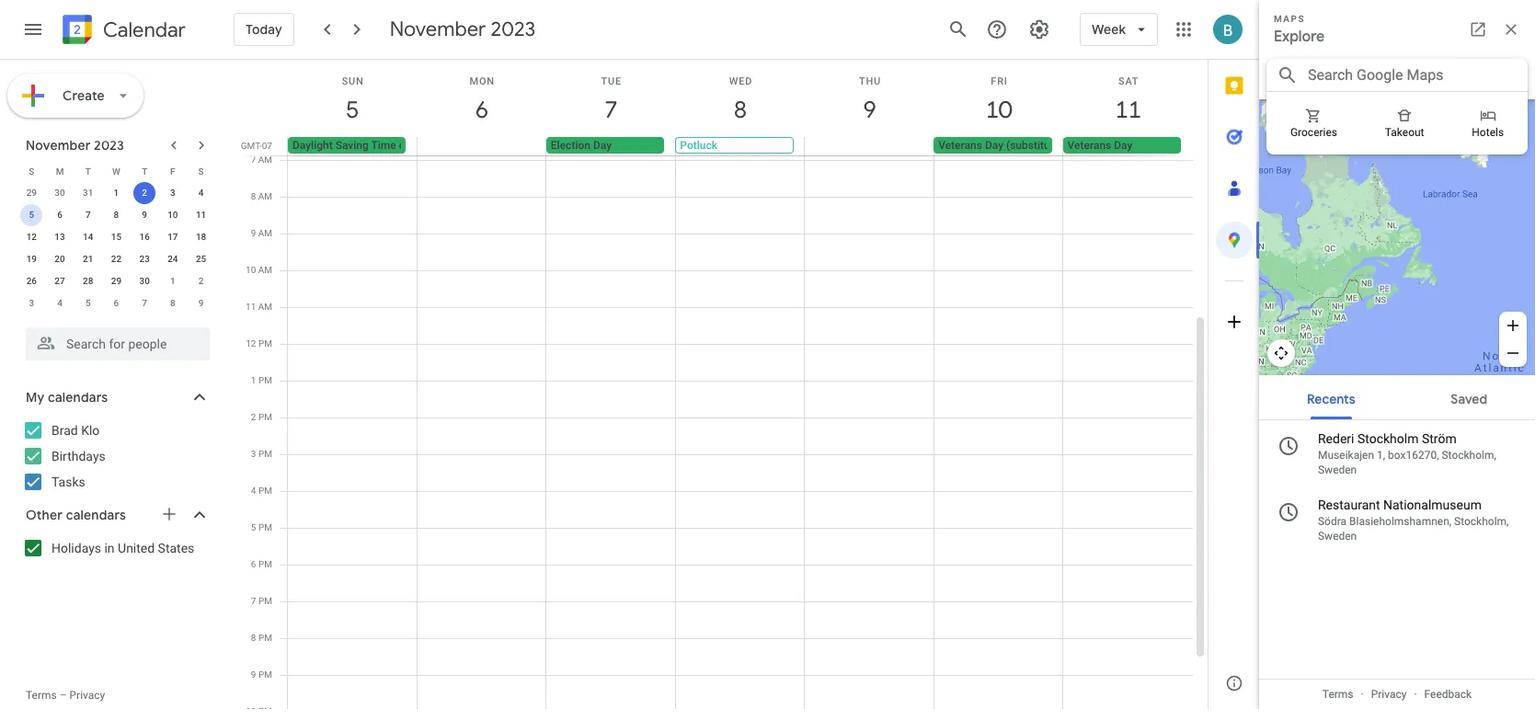 Task type: describe. For each thing, give the bounding box(es) containing it.
week
[[1092, 21, 1126, 38]]

pm for 6 pm
[[258, 559, 272, 569]]

am for 9 am
[[258, 228, 272, 238]]

pm for 12 pm
[[258, 339, 272, 349]]

privacy link
[[69, 689, 105, 702]]

december 6 element
[[105, 293, 127, 315]]

10 element
[[162, 204, 184, 226]]

5 down 4 pm
[[251, 522, 256, 533]]

mon
[[470, 75, 495, 87]]

december 3 element
[[21, 293, 43, 315]]

2 cell
[[130, 182, 159, 204]]

my
[[26, 389, 45, 406]]

0 vertical spatial 3
[[170, 188, 175, 198]]

holidays in united states
[[52, 541, 194, 556]]

4 pm
[[251, 486, 272, 496]]

time
[[371, 139, 396, 152]]

am for 8 am
[[258, 191, 272, 201]]

sat
[[1119, 75, 1139, 87]]

2 s from the left
[[198, 166, 204, 176]]

7 link
[[590, 89, 632, 132]]

1 s from the left
[[29, 166, 34, 176]]

week button
[[1080, 7, 1158, 52]]

28 element
[[77, 270, 99, 293]]

12 pm
[[246, 339, 272, 349]]

8 pm
[[251, 633, 272, 643]]

row containing 12
[[17, 226, 215, 248]]

2 pm
[[251, 412, 272, 422]]

18
[[196, 232, 206, 242]]

fri 10
[[985, 75, 1011, 125]]

26
[[26, 276, 37, 286]]

19
[[26, 254, 37, 264]]

11 for 11 am
[[246, 302, 256, 312]]

october 31 element
[[77, 182, 99, 204]]

terms
[[26, 689, 57, 702]]

8 inside wed 8
[[733, 95, 746, 125]]

(substitute)
[[1006, 139, 1064, 152]]

6 link
[[461, 89, 503, 132]]

today button
[[234, 7, 294, 52]]

veterans day button
[[1063, 137, 1181, 154]]

my calendars button
[[4, 383, 228, 412]]

3 pm
[[251, 449, 272, 459]]

thu
[[859, 75, 881, 87]]

2 for december 2 element
[[198, 276, 204, 286]]

other calendars
[[26, 507, 126, 523]]

row containing 3
[[17, 293, 215, 315]]

sun 5
[[342, 75, 364, 125]]

election day button
[[546, 137, 664, 154]]

1 vertical spatial november
[[26, 137, 91, 154]]

mon 6
[[470, 75, 495, 125]]

0 vertical spatial 11
[[1114, 95, 1140, 125]]

potluck
[[680, 139, 718, 152]]

row inside 'grid'
[[280, 137, 1208, 155]]

9 down 2, today element
[[142, 210, 147, 220]]

row containing 5
[[17, 204, 215, 226]]

tasks
[[52, 475, 85, 489]]

20
[[55, 254, 65, 264]]

other
[[26, 507, 63, 523]]

17 element
[[162, 226, 184, 248]]

12 element
[[21, 226, 43, 248]]

27
[[55, 276, 65, 286]]

4 for 4 pm
[[251, 486, 256, 496]]

7 pm
[[251, 596, 272, 606]]

5 pm
[[251, 522, 272, 533]]

1 horizontal spatial 2023
[[491, 17, 536, 42]]

5 down 28 element on the left of page
[[85, 298, 91, 308]]

6 inside mon 6
[[474, 95, 487, 125]]

1 horizontal spatial november
[[390, 17, 486, 42]]

brad
[[52, 423, 78, 438]]

pm for 4 pm
[[258, 486, 272, 496]]

my calendars
[[26, 389, 108, 406]]

23 element
[[134, 248, 156, 270]]

22 element
[[105, 248, 127, 270]]

december 4 element
[[49, 293, 71, 315]]

21
[[83, 254, 93, 264]]

11 link
[[1107, 89, 1150, 132]]

24
[[168, 254, 178, 264]]

Search for people text field
[[37, 327, 199, 361]]

potluck button
[[675, 137, 794, 154]]

15 element
[[105, 226, 127, 248]]

birthdays
[[52, 449, 106, 464]]

support image
[[986, 18, 1008, 40]]

1 veterans from the left
[[938, 139, 982, 152]]

3 day from the left
[[1114, 139, 1133, 152]]

december 7 element
[[134, 293, 156, 315]]

07
[[262, 141, 272, 151]]

17
[[168, 232, 178, 242]]

sun
[[342, 75, 364, 87]]

today
[[246, 21, 282, 38]]

2 veterans from the left
[[1068, 139, 1111, 152]]

10 link
[[978, 89, 1020, 132]]

25 element
[[190, 248, 212, 270]]

25
[[196, 254, 206, 264]]

terms link
[[26, 689, 57, 702]]

create button
[[7, 74, 143, 118]]

23
[[139, 254, 150, 264]]

daylight saving time ends
[[293, 139, 423, 152]]

24 element
[[162, 248, 184, 270]]

5 inside cell
[[29, 210, 34, 220]]

veterans day (substitute) veterans day
[[938, 139, 1133, 152]]

15
[[111, 232, 122, 242]]

1 for 1 pm
[[251, 375, 256, 385]]

30 for 30 'element'
[[139, 276, 150, 286]]

29 element
[[105, 270, 127, 293]]

9 inside "thu 9"
[[862, 95, 875, 125]]

0 vertical spatial 10
[[985, 95, 1011, 125]]

3 for 3 pm
[[251, 449, 256, 459]]

holidays
[[52, 541, 101, 556]]

11 element
[[190, 204, 212, 226]]

grid containing 5
[[235, 60, 1208, 709]]

2 t from the left
[[142, 166, 147, 176]]

december 8 element
[[162, 293, 184, 315]]

election day
[[551, 139, 612, 152]]

8 link
[[719, 89, 762, 132]]

settings menu image
[[1029, 18, 1051, 40]]

2 for 2, today element
[[142, 188, 147, 198]]

row containing 26
[[17, 270, 215, 293]]

fri
[[991, 75, 1008, 87]]

day for election
[[593, 139, 612, 152]]

10 for 10 element
[[168, 210, 178, 220]]



Task type: vqa. For each thing, say whether or not it's contained in the screenshot.


Task type: locate. For each thing, give the bounding box(es) containing it.
7 down tue
[[603, 95, 617, 125]]

f
[[170, 166, 175, 176]]

1 horizontal spatial 1
[[170, 276, 175, 286]]

2 am from the top
[[258, 191, 272, 201]]

28
[[83, 276, 93, 286]]

1 vertical spatial 2023
[[94, 137, 124, 154]]

calendar heading
[[99, 17, 186, 43]]

november 2023 up mon
[[390, 17, 536, 42]]

30
[[55, 188, 65, 198], [139, 276, 150, 286]]

states
[[158, 541, 194, 556]]

0 horizontal spatial 2
[[142, 188, 147, 198]]

pm down 5 pm
[[258, 559, 272, 569]]

am for 7 am
[[258, 155, 272, 165]]

thu 9
[[859, 75, 881, 125]]

8 down the wed
[[733, 95, 746, 125]]

0 horizontal spatial 11
[[196, 210, 206, 220]]

calendar element
[[59, 11, 186, 52]]

10 pm from the top
[[258, 670, 272, 680]]

1 vertical spatial 29
[[111, 276, 122, 286]]

2, today element
[[134, 182, 156, 204]]

2 horizontal spatial 1
[[251, 375, 256, 385]]

calendars
[[48, 389, 108, 406], [66, 507, 126, 523]]

0 vertical spatial 30
[[55, 188, 65, 198]]

0 horizontal spatial 29
[[26, 188, 37, 198]]

pm down 8 pm
[[258, 670, 272, 680]]

day down 11 link
[[1114, 139, 1133, 152]]

7 inside tue 7
[[603, 95, 617, 125]]

veterans down the 10 link
[[938, 139, 982, 152]]

29 for october 29 element
[[26, 188, 37, 198]]

7 down 30 'element'
[[142, 298, 147, 308]]

november up mon
[[390, 17, 486, 42]]

0 horizontal spatial 30
[[55, 188, 65, 198]]

am down 8 am
[[258, 228, 272, 238]]

8 up 9 pm
[[251, 633, 256, 643]]

18 element
[[190, 226, 212, 248]]

s
[[29, 166, 34, 176], [198, 166, 204, 176]]

pm up 4 pm
[[258, 449, 272, 459]]

12
[[26, 232, 37, 242], [246, 339, 256, 349]]

8 for 8 am
[[251, 191, 256, 201]]

wed
[[729, 75, 753, 87]]

0 vertical spatial 1
[[114, 188, 119, 198]]

4 pm from the top
[[258, 449, 272, 459]]

1 t from the left
[[85, 166, 91, 176]]

0 horizontal spatial 10
[[168, 210, 178, 220]]

7 am
[[251, 155, 272, 165]]

7 up 8 pm
[[251, 596, 256, 606]]

30 element
[[134, 270, 156, 293]]

pm up 8 pm
[[258, 596, 272, 606]]

pm up 5 pm
[[258, 486, 272, 496]]

1 horizontal spatial s
[[198, 166, 204, 176]]

9 up '10 am'
[[251, 228, 256, 238]]

2 vertical spatial 2
[[251, 412, 256, 422]]

6 pm
[[251, 559, 272, 569]]

10 up 17
[[168, 210, 178, 220]]

10 inside row
[[168, 210, 178, 220]]

9 am
[[251, 228, 272, 238]]

7 for 7 pm
[[251, 596, 256, 606]]

6 up 7 pm
[[251, 559, 256, 569]]

6 down 29 element
[[114, 298, 119, 308]]

30 down the '23' element
[[139, 276, 150, 286]]

9 down 8 pm
[[251, 670, 256, 680]]

my calendars list
[[4, 416, 228, 497]]

2 inside 'grid'
[[251, 412, 256, 422]]

october 29 element
[[21, 182, 43, 204]]

2023 up mon
[[491, 17, 536, 42]]

calendars for my calendars
[[48, 389, 108, 406]]

9 down thu
[[862, 95, 875, 125]]

1 vertical spatial 12
[[246, 339, 256, 349]]

2 day from the left
[[985, 139, 1004, 152]]

6 pm from the top
[[258, 522, 272, 533]]

5 down october 29 element
[[29, 210, 34, 220]]

pm for 9 pm
[[258, 670, 272, 680]]

29 for 29 element
[[111, 276, 122, 286]]

1 vertical spatial november 2023
[[26, 137, 124, 154]]

6 down october 30 element
[[57, 210, 62, 220]]

7 for 7 am
[[251, 155, 256, 165]]

tue 7
[[601, 75, 622, 125]]

calendars up 'brad klo' on the bottom left of page
[[48, 389, 108, 406]]

december 5 element
[[77, 293, 99, 315]]

8
[[733, 95, 746, 125], [251, 191, 256, 201], [114, 210, 119, 220], [170, 298, 175, 308], [251, 633, 256, 643]]

12 for 12
[[26, 232, 37, 242]]

am down 9 am
[[258, 265, 272, 275]]

5 inside sun 5
[[345, 95, 358, 125]]

0 horizontal spatial cell
[[417, 137, 546, 155]]

t up 2 "cell"
[[142, 166, 147, 176]]

8 up 15
[[114, 210, 119, 220]]

4 up 11 element
[[198, 188, 204, 198]]

am down 07
[[258, 155, 272, 165]]

8 up 9 am
[[251, 191, 256, 201]]

2 horizontal spatial 2
[[251, 412, 256, 422]]

0 vertical spatial calendars
[[48, 389, 108, 406]]

10 am
[[246, 265, 272, 275]]

row containing s
[[17, 160, 215, 182]]

election
[[551, 139, 591, 152]]

pm up the 2 pm on the bottom of the page
[[258, 375, 272, 385]]

–
[[59, 689, 67, 702]]

30 down m
[[55, 188, 65, 198]]

wed 8
[[729, 75, 753, 125]]

pm for 7 pm
[[258, 596, 272, 606]]

1 vertical spatial 30
[[139, 276, 150, 286]]

1 vertical spatial 3
[[29, 298, 34, 308]]

s up october 29 element
[[29, 166, 34, 176]]

16
[[139, 232, 150, 242]]

2 horizontal spatial 10
[[985, 95, 1011, 125]]

0 horizontal spatial 2023
[[94, 137, 124, 154]]

tue
[[601, 75, 622, 87]]

8 pm from the top
[[258, 596, 272, 606]]

1 vertical spatial 1
[[170, 276, 175, 286]]

1 down w
[[114, 188, 119, 198]]

1 horizontal spatial cell
[[805, 137, 934, 155]]

27 element
[[49, 270, 71, 293]]

cell
[[417, 137, 546, 155], [805, 137, 934, 155]]

1 pm from the top
[[258, 339, 272, 349]]

am up 9 am
[[258, 191, 272, 201]]

1 horizontal spatial veterans
[[1068, 139, 1111, 152]]

12 inside november 2023 grid
[[26, 232, 37, 242]]

main drawer image
[[22, 18, 44, 40]]

0 vertical spatial 4
[[198, 188, 204, 198]]

1 horizontal spatial 30
[[139, 276, 150, 286]]

0 vertical spatial november
[[390, 17, 486, 42]]

day
[[593, 139, 612, 152], [985, 139, 1004, 152], [1114, 139, 1133, 152]]

9 for 'december 9' element
[[198, 298, 204, 308]]

0 horizontal spatial 12
[[26, 232, 37, 242]]

2 vertical spatial 4
[[251, 486, 256, 496]]

side panel section
[[1208, 60, 1260, 709]]

0 horizontal spatial 4
[[57, 298, 62, 308]]

11
[[1114, 95, 1140, 125], [196, 210, 206, 220], [246, 302, 256, 312]]

19 element
[[21, 248, 43, 270]]

9 for 9 am
[[251, 228, 256, 238]]

5 down sun
[[345, 95, 358, 125]]

1 pm
[[251, 375, 272, 385]]

gmt-
[[241, 141, 262, 151]]

1 horizontal spatial 4
[[198, 188, 204, 198]]

7 for december 7 element
[[142, 298, 147, 308]]

sat 11
[[1114, 75, 1140, 125]]

29
[[26, 188, 37, 198], [111, 276, 122, 286]]

6 inside the "december 6" element
[[114, 298, 119, 308]]

31
[[83, 188, 93, 198]]

13
[[55, 232, 65, 242]]

2 for 2 pm
[[251, 412, 256, 422]]

5 cell
[[17, 204, 46, 226]]

pm down 4 pm
[[258, 522, 272, 533]]

november 2023 up m
[[26, 137, 124, 154]]

0 vertical spatial 2
[[142, 188, 147, 198]]

row containing 19
[[17, 248, 215, 270]]

klo
[[81, 423, 100, 438]]

november up m
[[26, 137, 91, 154]]

create
[[63, 87, 105, 104]]

1 horizontal spatial t
[[142, 166, 147, 176]]

united
[[118, 541, 155, 556]]

1 vertical spatial 10
[[168, 210, 178, 220]]

december 2 element
[[190, 270, 212, 293]]

0 horizontal spatial day
[[593, 139, 612, 152]]

0 horizontal spatial 1
[[114, 188, 119, 198]]

cell down 9 link
[[805, 137, 934, 155]]

13 element
[[49, 226, 71, 248]]

16 element
[[134, 226, 156, 248]]

0 vertical spatial 12
[[26, 232, 37, 242]]

2
[[142, 188, 147, 198], [198, 276, 204, 286], [251, 412, 256, 422]]

30 inside october 30 element
[[55, 188, 65, 198]]

1 horizontal spatial 29
[[111, 276, 122, 286]]

1 day from the left
[[593, 139, 612, 152]]

9 pm
[[251, 670, 272, 680]]

8 am
[[251, 191, 272, 201]]

None search field
[[0, 320, 228, 361]]

11 up "18"
[[196, 210, 206, 220]]

cell down 6 link
[[417, 137, 546, 155]]

11 am
[[246, 302, 272, 312]]

december 1 element
[[162, 270, 184, 293]]

1 cell from the left
[[417, 137, 546, 155]]

14 element
[[77, 226, 99, 248]]

add other calendars image
[[160, 505, 178, 523]]

7 pm from the top
[[258, 559, 272, 569]]

am up the 12 pm
[[258, 302, 272, 312]]

pm up 9 pm
[[258, 633, 272, 643]]

pm for 2 pm
[[258, 412, 272, 422]]

row group
[[17, 182, 215, 315]]

veterans down 11 link
[[1068, 139, 1111, 152]]

1 horizontal spatial day
[[985, 139, 1004, 152]]

2 vertical spatial 10
[[246, 265, 256, 275]]

9 link
[[849, 89, 891, 132]]

day down the 10 link
[[985, 139, 1004, 152]]

10 down fri
[[985, 95, 1011, 125]]

2 vertical spatial 3
[[251, 449, 256, 459]]

2 inside "cell"
[[142, 188, 147, 198]]

1 am from the top
[[258, 155, 272, 165]]

privacy
[[69, 689, 105, 702]]

10 for 10 am
[[246, 265, 256, 275]]

terms – privacy
[[26, 689, 105, 702]]

7 down october 31 element
[[85, 210, 91, 220]]

november 2023 grid
[[17, 160, 215, 315]]

1 vertical spatial 2
[[198, 276, 204, 286]]

0 vertical spatial 2023
[[491, 17, 536, 42]]

daylight saving time ends button
[[288, 137, 423, 154]]

1 down 24 element
[[170, 276, 175, 286]]

october 30 element
[[49, 182, 71, 204]]

11 inside row
[[196, 210, 206, 220]]

1 down the 12 pm
[[251, 375, 256, 385]]

1
[[114, 188, 119, 198], [170, 276, 175, 286], [251, 375, 256, 385]]

11 down sat
[[1114, 95, 1140, 125]]

calendars inside other calendars dropdown button
[[66, 507, 126, 523]]

29 up 5 cell at the top of the page
[[26, 188, 37, 198]]

t up 31
[[85, 166, 91, 176]]

0 horizontal spatial veterans
[[938, 139, 982, 152]]

1 horizontal spatial 10
[[246, 265, 256, 275]]

14
[[83, 232, 93, 242]]

row
[[280, 137, 1208, 155], [17, 160, 215, 182], [17, 182, 215, 204], [17, 204, 215, 226], [17, 226, 215, 248], [17, 248, 215, 270], [17, 270, 215, 293], [17, 293, 215, 315]]

pm down "1 pm"
[[258, 412, 272, 422]]

10 up 11 am
[[246, 265, 256, 275]]

grid
[[235, 60, 1208, 709]]

november
[[390, 17, 486, 42], [26, 137, 91, 154]]

brad klo
[[52, 423, 100, 438]]

1 horizontal spatial november 2023
[[390, 17, 536, 42]]

21 element
[[77, 248, 99, 270]]

am
[[258, 155, 272, 165], [258, 191, 272, 201], [258, 228, 272, 238], [258, 265, 272, 275], [258, 302, 272, 312]]

1 vertical spatial 11
[[196, 210, 206, 220]]

3 up 4 pm
[[251, 449, 256, 459]]

2 vertical spatial 11
[[246, 302, 256, 312]]

22
[[111, 254, 122, 264]]

10
[[985, 95, 1011, 125], [168, 210, 178, 220], [246, 265, 256, 275]]

pm up "1 pm"
[[258, 339, 272, 349]]

pm for 5 pm
[[258, 522, 272, 533]]

6
[[474, 95, 487, 125], [57, 210, 62, 220], [114, 298, 119, 308], [251, 559, 256, 569]]

30 for october 30 element
[[55, 188, 65, 198]]

tab list inside side panel section
[[1209, 60, 1260, 658]]

2 horizontal spatial 4
[[251, 486, 256, 496]]

29 down 22 element
[[111, 276, 122, 286]]

3 down 26 element
[[29, 298, 34, 308]]

9 down december 2 element
[[198, 298, 204, 308]]

tab list
[[1209, 60, 1260, 658]]

calendars up the in
[[66, 507, 126, 523]]

5 pm from the top
[[258, 486, 272, 496]]

5 link
[[331, 89, 374, 132]]

12 down 5 cell at the top of the page
[[26, 232, 37, 242]]

in
[[104, 541, 115, 556]]

other calendars button
[[4, 500, 228, 530]]

3 pm from the top
[[258, 412, 272, 422]]

row containing daylight saving time ends
[[280, 137, 1208, 155]]

pm for 3 pm
[[258, 449, 272, 459]]

6 down mon
[[474, 95, 487, 125]]

0 horizontal spatial 3
[[29, 298, 34, 308]]

3
[[170, 188, 175, 198], [29, 298, 34, 308], [251, 449, 256, 459]]

2 pm from the top
[[258, 375, 272, 385]]

0 vertical spatial november 2023
[[390, 17, 536, 42]]

s right f
[[198, 166, 204, 176]]

11 down '10 am'
[[246, 302, 256, 312]]

4 am from the top
[[258, 265, 272, 275]]

0 horizontal spatial s
[[29, 166, 34, 176]]

veterans day (substitute) button
[[934, 137, 1064, 154]]

w
[[112, 166, 120, 176]]

0 vertical spatial 29
[[26, 188, 37, 198]]

9 pm from the top
[[258, 633, 272, 643]]

7 down the gmt- in the top left of the page
[[251, 155, 256, 165]]

0 horizontal spatial november 2023
[[26, 137, 124, 154]]

2023 up w
[[94, 137, 124, 154]]

ends
[[399, 139, 423, 152]]

5 am from the top
[[258, 302, 272, 312]]

12 for 12 pm
[[246, 339, 256, 349]]

1 horizontal spatial 12
[[246, 339, 256, 349]]

gmt-07
[[241, 141, 272, 151]]

1 horizontal spatial 3
[[170, 188, 175, 198]]

0 horizontal spatial november
[[26, 137, 91, 154]]

1 vertical spatial 4
[[57, 298, 62, 308]]

1 for december 1 element
[[170, 276, 175, 286]]

2 vertical spatial 1
[[251, 375, 256, 385]]

1 horizontal spatial 2
[[198, 276, 204, 286]]

december 9 element
[[190, 293, 212, 315]]

am for 11 am
[[258, 302, 272, 312]]

calendar
[[103, 17, 186, 43]]

pm for 8 pm
[[258, 633, 272, 643]]

12 down 11 am
[[246, 339, 256, 349]]

4 down 27 element
[[57, 298, 62, 308]]

saving
[[335, 139, 369, 152]]

4 for december 4 element
[[57, 298, 62, 308]]

30 inside 30 'element'
[[139, 276, 150, 286]]

2 horizontal spatial day
[[1114, 139, 1133, 152]]

8 down december 1 element
[[170, 298, 175, 308]]

4 up 5 pm
[[251, 486, 256, 496]]

1 horizontal spatial 11
[[246, 302, 256, 312]]

11 for 11 element
[[196, 210, 206, 220]]

day inside election day button
[[593, 139, 612, 152]]

2 horizontal spatial 11
[[1114, 95, 1140, 125]]

0 horizontal spatial t
[[85, 166, 91, 176]]

1 vertical spatial calendars
[[66, 507, 126, 523]]

8 for december 8 element
[[170, 298, 175, 308]]

am for 10 am
[[258, 265, 272, 275]]

3 down f
[[170, 188, 175, 198]]

veterans
[[938, 139, 982, 152], [1068, 139, 1111, 152]]

row group containing 29
[[17, 182, 215, 315]]

calendars inside my calendars 'dropdown button'
[[48, 389, 108, 406]]

daylight
[[293, 139, 333, 152]]

pm for 1 pm
[[258, 375, 272, 385]]

day for veterans
[[985, 139, 1004, 152]]

day right election
[[593, 139, 612, 152]]

row containing 29
[[17, 182, 215, 204]]

9 for 9 pm
[[251, 670, 256, 680]]

8 for 8 pm
[[251, 633, 256, 643]]

calendars for other calendars
[[66, 507, 126, 523]]

20 element
[[49, 248, 71, 270]]

26 element
[[21, 270, 43, 293]]

3 am from the top
[[258, 228, 272, 238]]

2 cell from the left
[[805, 137, 934, 155]]

3 for december 3 element
[[29, 298, 34, 308]]

2 horizontal spatial 3
[[251, 449, 256, 459]]



